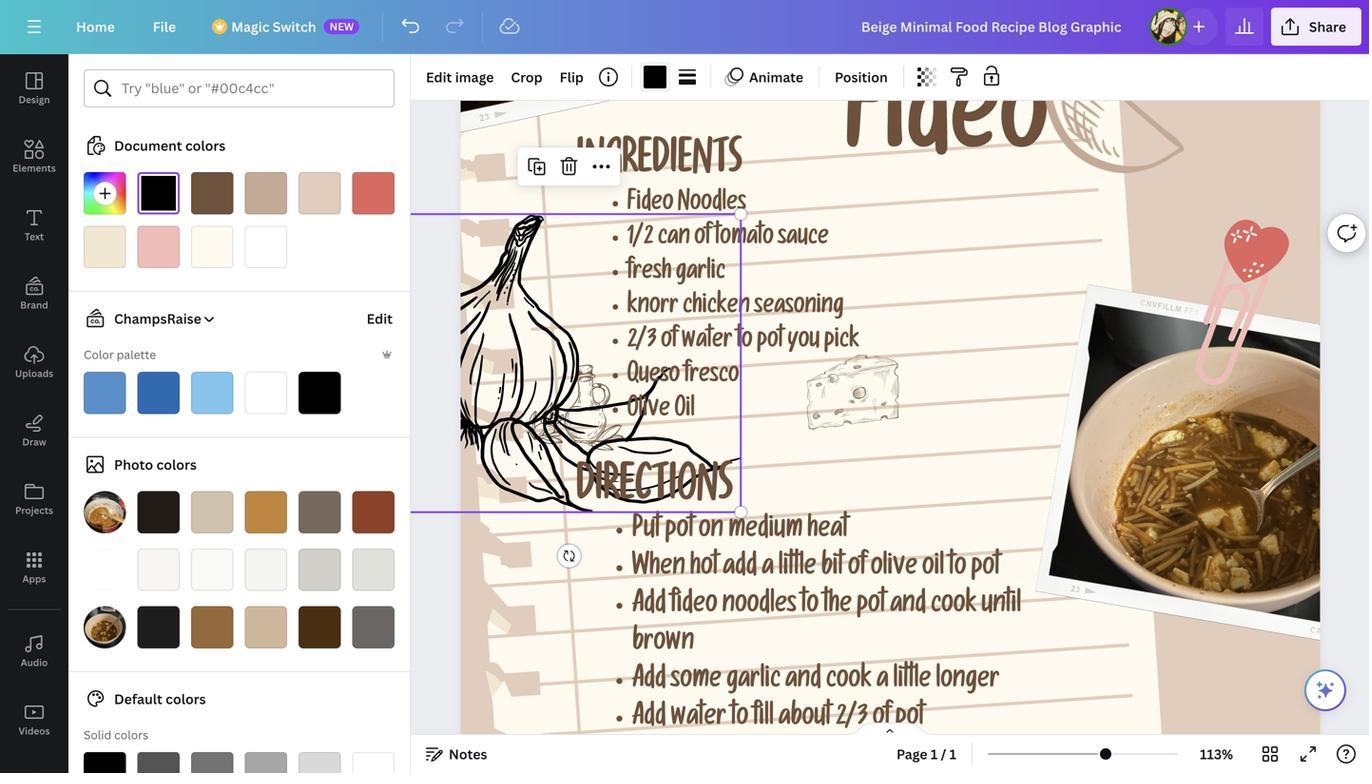 Task type: describe. For each thing, give the bounding box(es) containing it.
noodles
[[722, 593, 797, 621]]

dark gray #545454 image
[[137, 752, 180, 773]]

add for add some garlic and cook a little longer
[[632, 668, 666, 696]]

1 vertical spatial garlic
[[726, 668, 781, 696]]

on
[[699, 518, 724, 546]]

and inside add fideo noodles to the pot and cook until brown
[[890, 593, 926, 621]]

olive
[[871, 556, 918, 584]]

Design title text field
[[846, 8, 1142, 46]]

fideo
[[671, 593, 718, 621]]

when
[[632, 556, 685, 584]]

to inside add fideo noodles to the pot and cook until brown
[[801, 593, 819, 621]]

#1d1d1e image
[[137, 606, 180, 649]]

file
[[153, 18, 176, 36]]

can
[[658, 227, 690, 253]]

default
[[114, 690, 162, 708]]

solid colors
[[84, 727, 148, 743]]

some
[[671, 668, 722, 696]]

pot left on
[[665, 518, 694, 546]]

image
[[455, 68, 494, 86]]

text
[[25, 230, 44, 243]]

page
[[897, 745, 928, 763]]

#fffaef image
[[191, 226, 233, 268]]

of right the bit
[[848, 556, 866, 584]]

crop
[[511, 68, 543, 86]]

photo colors
[[114, 455, 197, 474]]

fresh garlic
[[627, 261, 726, 287]]

oil
[[922, 556, 944, 584]]

edit button
[[365, 300, 395, 338]]

draw
[[22, 436, 46, 448]]

brand
[[20, 299, 48, 311]]

audio button
[[0, 617, 68, 686]]

add for add fideo noodles to the pot and cook until brown
[[632, 593, 666, 621]]

knorr chicken seasoning 2/3 of water to pot you pick queso fresco olive oil
[[627, 296, 860, 425]]

magic switch
[[231, 18, 316, 36]]

#d0cfc8 image
[[299, 549, 341, 591]]

design
[[18, 93, 50, 106]]

page 1 / 1
[[897, 745, 957, 763]]

113%
[[1200, 745, 1233, 763]]

edit image button
[[418, 62, 502, 92]]

text button
[[0, 191, 68, 260]]

palette
[[117, 347, 156, 362]]

#725039 image
[[191, 172, 233, 214]]

/
[[941, 745, 946, 763]]

ingredients
[[576, 144, 742, 187]]

hot
[[690, 556, 718, 584]]

#f3e8d0 image
[[84, 226, 126, 268]]

color
[[84, 347, 114, 362]]

#4890cd image
[[84, 372, 126, 414]]

noodles
[[678, 193, 746, 218]]

champsraise button
[[76, 307, 217, 330]]

Try "blue" or "#00c4cc" search field
[[122, 70, 382, 107]]

solid
[[84, 727, 111, 743]]

#4890cd image
[[84, 372, 126, 414]]

#4f2d0b image
[[299, 606, 341, 649]]

#f3e8d0 image
[[84, 226, 126, 268]]

#725039 image
[[191, 172, 233, 214]]

#75c6ef image
[[191, 372, 233, 414]]

magic
[[231, 18, 270, 36]]

projects
[[15, 504, 53, 517]]

0 horizontal spatial cook
[[826, 668, 872, 696]]

dark gray #545454 image
[[137, 752, 180, 773]]

pot up 'page'
[[895, 706, 924, 734]]

home link
[[61, 8, 130, 46]]

white #ffffff image
[[352, 752, 395, 773]]

videos
[[19, 725, 50, 737]]

#1d1d1e image
[[137, 606, 180, 649]]

water inside knorr chicken seasoning 2/3 of water to pot you pick queso fresco olive oil
[[682, 330, 733, 356]]

home
[[76, 18, 115, 36]]

#4f2d0b image
[[299, 606, 341, 649]]

113% button
[[1186, 739, 1248, 769]]

position button
[[827, 62, 896, 92]]

olive
[[627, 399, 670, 425]]

color palette
[[84, 347, 156, 362]]

2/3 inside knorr chicken seasoning 2/3 of water to pot you pick queso fresco olive oil
[[627, 330, 657, 356]]

fideo for fideo
[[845, 74, 1048, 187]]

knorr
[[627, 296, 679, 322]]

put
[[632, 518, 661, 546]]

pick
[[824, 330, 860, 356]]

design button
[[0, 54, 68, 123]]

edit image
[[426, 68, 494, 86]]

share
[[1309, 18, 1346, 36]]

0 vertical spatial a
[[762, 556, 774, 584]]

new
[[330, 19, 354, 33]]

flip button
[[552, 62, 591, 92]]

draw button
[[0, 397, 68, 465]]

to left fill at right
[[731, 706, 749, 734]]

#fffaef image
[[191, 226, 233, 268]]

canva assistant image
[[1314, 679, 1337, 702]]

add
[[723, 556, 757, 584]]

notes button
[[418, 739, 495, 769]]

olive oil hand drawn image
[[529, 365, 624, 451]]



Task type: locate. For each thing, give the bounding box(es) containing it.
2 vertical spatial add
[[632, 706, 666, 734]]

fideo
[[845, 74, 1048, 187], [627, 193, 674, 218]]

0 vertical spatial little
[[779, 556, 817, 584]]

#75c6ef image
[[191, 372, 233, 414]]

heat
[[807, 518, 848, 546]]

little up show pages image
[[893, 668, 931, 696]]

colors for photo colors
[[156, 455, 197, 474]]

animate button
[[719, 62, 811, 92]]

1 vertical spatial and
[[785, 668, 821, 696]]

apps button
[[0, 533, 68, 602]]

notes
[[449, 745, 487, 763]]

2/3 right about in the bottom of the page
[[836, 706, 868, 734]]

to right oil
[[949, 556, 967, 584]]

fideo inside "fideo noodles 1/2 can of tomato sauce"
[[627, 193, 674, 218]]

1 horizontal spatial a
[[877, 668, 889, 696]]

1 left the /
[[931, 745, 938, 763]]

#78695c image
[[299, 491, 341, 533], [299, 491, 341, 533]]

flip
[[560, 68, 584, 86]]

0 horizontal spatial edit
[[367, 310, 393, 328]]

#f9f9f7 image
[[191, 549, 233, 591], [191, 549, 233, 591]]

brown
[[632, 631, 694, 659]]

file button
[[138, 8, 191, 46]]

water down some
[[671, 706, 726, 734]]

cook down oil
[[931, 593, 977, 621]]

switch
[[273, 18, 316, 36]]

and down olive
[[890, 593, 926, 621]]

add a new color image
[[84, 172, 126, 214], [84, 172, 126, 214]]

#e4ccbc image
[[299, 172, 341, 214]]

3 add from the top
[[632, 706, 666, 734]]

light gray #d9d9d9 image
[[299, 752, 341, 773]]

fideo for fideo noodles 1/2 can of tomato sauce
[[627, 193, 674, 218]]

garlic up fill at right
[[726, 668, 781, 696]]

edit for edit
[[367, 310, 393, 328]]

#c8a994 image
[[245, 172, 287, 214], [245, 172, 287, 214]]

of down add some garlic and cook a little longer
[[873, 706, 891, 734]]

of inside knorr chicken seasoning 2/3 of water to pot you pick queso fresco olive oil
[[661, 330, 678, 356]]

fresh
[[627, 261, 672, 287]]

of
[[695, 227, 711, 253], [661, 330, 678, 356], [848, 556, 866, 584], [873, 706, 891, 734]]

1/2
[[627, 227, 654, 253]]

side panel tab list
[[0, 54, 68, 773]]

0 horizontal spatial fideo
[[627, 193, 674, 218]]

document colors
[[114, 136, 226, 155]]

0 horizontal spatial and
[[785, 668, 821, 696]]

water up fresco
[[682, 330, 733, 356]]

1 vertical spatial edit
[[367, 310, 393, 328]]

projects button
[[0, 465, 68, 533]]

1 horizontal spatial fideo
[[845, 74, 1048, 187]]

gray #737373 image
[[191, 752, 233, 773]]

light gray #d9d9d9 image
[[299, 752, 341, 773]]

little
[[779, 556, 817, 584], [893, 668, 931, 696]]

cook inside add fideo noodles to the pot and cook until brown
[[931, 593, 977, 621]]

1 right the /
[[950, 745, 957, 763]]

1 add from the top
[[632, 593, 666, 621]]

edit inside button
[[367, 310, 393, 328]]

0 vertical spatial cook
[[931, 593, 977, 621]]

a right add
[[762, 556, 774, 584]]

1 vertical spatial a
[[877, 668, 889, 696]]

pot up until
[[971, 556, 1000, 584]]

1 horizontal spatial and
[[890, 593, 926, 621]]

edit inside "edit image" popup button
[[426, 68, 452, 86]]

pot right the
[[857, 593, 886, 621]]

0 horizontal spatial 2/3
[[627, 330, 657, 356]]

1 horizontal spatial cook
[[931, 593, 977, 621]]

document
[[114, 136, 182, 155]]

0 horizontal spatial a
[[762, 556, 774, 584]]

1
[[931, 745, 938, 763], [950, 745, 957, 763]]

#ffffff image
[[245, 226, 287, 268], [245, 226, 287, 268]]

queso
[[627, 364, 680, 390]]

#6a6663 image
[[352, 606, 395, 649], [352, 606, 395, 649]]

1 vertical spatial fideo
[[627, 193, 674, 218]]

#e5645e image
[[352, 172, 395, 214], [352, 172, 395, 214]]

sauce
[[778, 227, 829, 253]]

0 horizontal spatial 1
[[931, 745, 938, 763]]

0 vertical spatial garlic
[[676, 261, 726, 287]]

you
[[788, 330, 820, 356]]

#d2b799 image
[[245, 606, 287, 649], [245, 606, 287, 649]]

show pages image
[[844, 722, 936, 737]]

1 horizontal spatial 2/3
[[836, 706, 868, 734]]

seasoning
[[754, 296, 844, 322]]

#e1e1dc image
[[352, 549, 395, 591], [352, 549, 395, 591]]

and up about in the bottom of the page
[[785, 668, 821, 696]]

1 vertical spatial add
[[632, 668, 666, 696]]

to left the
[[801, 593, 819, 621]]

elements
[[13, 162, 56, 174]]

animate
[[749, 68, 804, 86]]

#000000 image
[[644, 66, 667, 88], [644, 66, 667, 88], [137, 172, 180, 214], [137, 172, 180, 214]]

0 vertical spatial and
[[890, 593, 926, 621]]

water
[[682, 330, 733, 356], [671, 706, 726, 734]]

fill
[[753, 706, 774, 734]]

medium
[[728, 518, 803, 546]]

0 vertical spatial 2/3
[[627, 330, 657, 356]]

edit for edit image
[[426, 68, 452, 86]]

apps
[[22, 572, 46, 585]]

of inside "fideo noodles 1/2 can of tomato sauce"
[[695, 227, 711, 253]]

pot
[[757, 330, 783, 356], [665, 518, 694, 546], [971, 556, 1000, 584], [857, 593, 886, 621], [895, 706, 924, 734]]

gray #737373 image
[[191, 752, 233, 773]]

to inside knorr chicken seasoning 2/3 of water to pot you pick queso fresco olive oil
[[737, 330, 753, 356]]

colors right default
[[166, 690, 206, 708]]

to
[[737, 330, 753, 356], [949, 556, 967, 584], [801, 593, 819, 621], [731, 706, 749, 734]]

a
[[762, 556, 774, 584], [877, 668, 889, 696]]

a up show pages image
[[877, 668, 889, 696]]

chicken
[[683, 296, 750, 322]]

#943c21 image
[[352, 491, 395, 533], [352, 491, 395, 533]]

#f7f6f5 image
[[137, 549, 180, 591], [137, 549, 180, 591]]

longer
[[936, 668, 1000, 696]]

2/3
[[627, 330, 657, 356], [836, 706, 868, 734]]

2 1 from the left
[[950, 745, 957, 763]]

white #ffffff image
[[352, 752, 395, 773]]

pot inside knorr chicken seasoning 2/3 of water to pot you pick queso fresco olive oil
[[757, 330, 783, 356]]

#e4ccbc image
[[299, 172, 341, 214]]

add for add water to fill about 2/3 of pot
[[632, 706, 666, 734]]

of right the can
[[695, 227, 711, 253]]

cook
[[931, 593, 977, 621], [826, 668, 872, 696]]

main menu bar
[[0, 0, 1369, 54]]

#d0cfc8 image
[[299, 549, 341, 591]]

0 vertical spatial fideo
[[845, 74, 1048, 187]]

fideo noodles 1/2 can of tomato sauce
[[627, 193, 829, 253]]

audio
[[21, 656, 48, 669]]

#ffffff image
[[245, 372, 287, 414], [245, 372, 287, 414]]

1 vertical spatial cook
[[826, 668, 872, 696]]

2 add from the top
[[632, 668, 666, 696]]

0 horizontal spatial little
[[779, 556, 817, 584]]

#986934 image
[[191, 606, 233, 649]]

add some garlic and cook a little longer
[[632, 668, 1000, 696]]

oil
[[675, 399, 695, 425]]

pot left you
[[757, 330, 783, 356]]

of up queso
[[661, 330, 678, 356]]

1 horizontal spatial edit
[[426, 68, 452, 86]]

1 vertical spatial little
[[893, 668, 931, 696]]

#f6bbb7 image
[[137, 226, 180, 268], [137, 226, 180, 268]]

bit
[[821, 556, 844, 584]]

colors right photo
[[156, 455, 197, 474]]

uploads
[[15, 367, 53, 380]]

fresco
[[684, 364, 739, 390]]

share button
[[1271, 8, 1362, 46]]

and
[[890, 593, 926, 621], [785, 668, 821, 696]]

colors right solid
[[114, 727, 148, 743]]

add water to fill about 2/3 of pot
[[632, 706, 924, 734]]

2/3 down knorr
[[627, 330, 657, 356]]

#f4f4f1 image
[[245, 549, 287, 591], [245, 549, 287, 591]]

colors for document colors
[[185, 136, 226, 155]]

#166bb5 image
[[137, 372, 180, 414], [137, 372, 180, 414]]

0 vertical spatial water
[[682, 330, 733, 356]]

add inside add fideo noodles to the pot and cook until brown
[[632, 593, 666, 621]]

default colors
[[114, 690, 206, 708]]

colors for solid colors
[[114, 727, 148, 743]]

put pot on medium heat
[[632, 518, 848, 546]]

champsraise
[[114, 310, 201, 328]]

1 vertical spatial water
[[671, 706, 726, 734]]

cook up about in the bottom of the page
[[826, 668, 872, 696]]

until
[[982, 593, 1021, 621]]

uploads button
[[0, 328, 68, 397]]

colors
[[185, 136, 226, 155], [156, 455, 197, 474], [166, 690, 206, 708], [114, 727, 148, 743]]

brand button
[[0, 260, 68, 328]]

add fideo noodles to the pot and cook until brown
[[632, 593, 1021, 659]]

photo
[[114, 455, 153, 474]]

elements button
[[0, 123, 68, 191]]

#d1c1ab image
[[191, 491, 233, 533], [191, 491, 233, 533]]

1 vertical spatial 2/3
[[836, 706, 868, 734]]

1 1 from the left
[[931, 745, 938, 763]]

position
[[835, 68, 888, 86]]

colors up #725039 image
[[185, 136, 226, 155]]

#c48433 image
[[245, 491, 287, 533], [245, 491, 287, 533]]

garlic up chicken
[[676, 261, 726, 287]]

when hot add a little bit of olive oil to pot
[[632, 556, 1000, 584]]

the
[[823, 593, 852, 621]]

pot inside add fideo noodles to the pot and cook until brown
[[857, 593, 886, 621]]

videos button
[[0, 686, 68, 754]]

directions
[[576, 470, 733, 515]]

0 vertical spatial edit
[[426, 68, 452, 86]]

little left the bit
[[779, 556, 817, 584]]

#986934 image
[[191, 606, 233, 649]]

1 horizontal spatial little
[[893, 668, 931, 696]]

#010101 image
[[299, 372, 341, 414], [299, 372, 341, 414]]

0 vertical spatial add
[[632, 593, 666, 621]]

colors for default colors
[[166, 690, 206, 708]]

about
[[779, 706, 831, 734]]

black #000000 image
[[84, 752, 126, 773], [84, 752, 126, 773]]

gray #a6a6a6 image
[[245, 752, 287, 773], [245, 752, 287, 773]]

to down chicken
[[737, 330, 753, 356]]

#221a16 image
[[137, 491, 180, 533], [137, 491, 180, 533]]

tomato
[[715, 227, 774, 253]]

1 horizontal spatial 1
[[950, 745, 957, 763]]



Task type: vqa. For each thing, say whether or not it's contained in the screenshot.
2/3
yes



